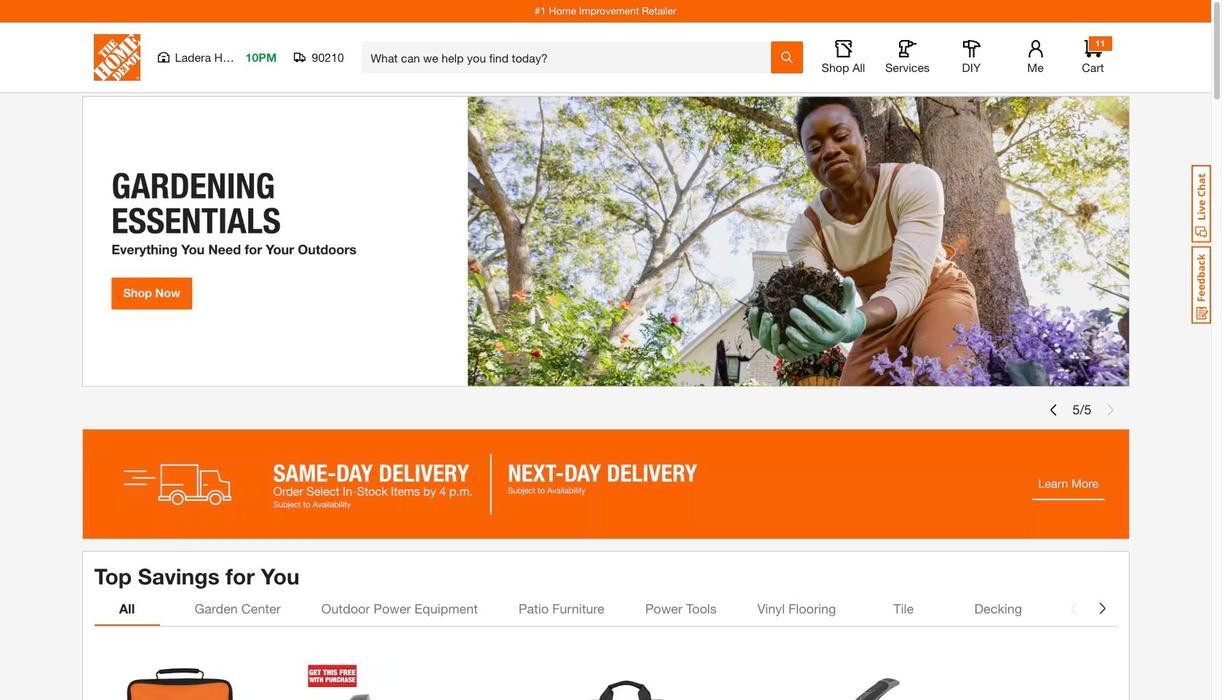 Task type: describe. For each thing, give the bounding box(es) containing it.
13may2024-mw16-hp-bau-hero5-garden-gardening essentials everything you need for your outdoors image
[[82, 96, 1130, 387]]

the home depot logo image
[[94, 34, 140, 81]]

m18 18-volt 5.0 ah lithium-ion xc extended capacity battery pack image
[[301, 645, 496, 701]]

previous slide image
[[1048, 404, 1060, 416]]

this is the last slide image
[[1105, 404, 1117, 416]]

sponsored banner image
[[82, 429, 1130, 540]]



Task type: vqa. For each thing, say whether or not it's contained in the screenshot.
digital-endcap-tabs tab list
yes



Task type: locate. For each thing, give the bounding box(es) containing it.
live chat image
[[1192, 165, 1212, 243]]

18v lithium-ion (2) 4.0 ah battery starter kit with charger and bag image
[[94, 645, 290, 701]]

m12 fuel 12-volt lithium-ion brushless cordless hammer drill and impact driver combo kit w/2 batteries and bag (2-tool) image
[[508, 645, 703, 701]]

digital-endcap-tabs tab list
[[94, 591, 1059, 626]]

What can we help you find today? search field
[[371, 42, 770, 73]]

scroll button right image
[[1097, 603, 1109, 615]]

feedback link image
[[1192, 246, 1212, 325]]

daytona stainless steel outdoor kitchen griddle spatula image
[[715, 645, 910, 701]]



